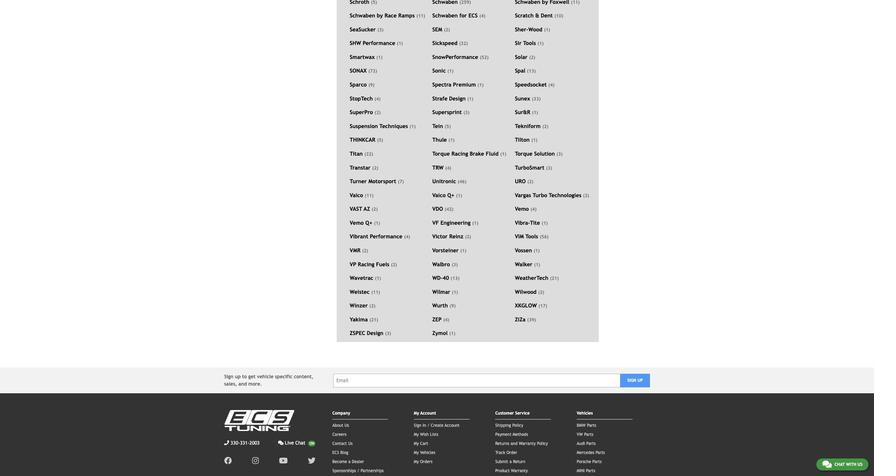 Task type: locate. For each thing, give the bounding box(es) containing it.
(1) right tilton
[[532, 138, 538, 143]]

my for my orders
[[414, 459, 419, 464]]

(4) inside trw (4)
[[445, 165, 452, 171]]

az
[[364, 206, 370, 212]]

vehicles up orders
[[420, 450, 436, 455]]

(1) right engineering
[[472, 221, 479, 226]]

(3) right the supersprint
[[464, 110, 470, 115]]

0 horizontal spatial (9)
[[369, 82, 375, 88]]

solar (2)
[[515, 54, 536, 60]]

my for my cart
[[414, 441, 419, 446]]

tools right 'sir'
[[523, 40, 536, 46]]

returns and warranty policy
[[496, 441, 548, 446]]

1 my from the top
[[414, 411, 419, 416]]

1 horizontal spatial up
[[638, 378, 643, 383]]

1 horizontal spatial and
[[511, 441, 518, 446]]

0 horizontal spatial and
[[239, 381, 247, 387]]

(4) right zep
[[443, 317, 450, 323]]

(2) inside wilwood (2)
[[538, 290, 545, 295]]

careers
[[333, 432, 347, 437]]

2 horizontal spatial sign
[[628, 378, 637, 383]]

4 my from the top
[[414, 450, 419, 455]]

contact us link
[[333, 441, 353, 446]]

mini parts link
[[577, 469, 596, 473]]

vast az (2)
[[350, 206, 378, 212]]

sonic (1)
[[433, 68, 454, 74]]

1 vertical spatial comments image
[[823, 460, 832, 469]]

torque down tilton
[[515, 150, 533, 157]]

order
[[507, 450, 518, 455]]

0 vertical spatial q+
[[448, 192, 455, 198]]

walker
[[515, 261, 533, 267]]

wilmar (1)
[[433, 289, 458, 295]]

(2) inside victor reinz (2)
[[465, 234, 471, 240]]

(5) down suspension techniques (1)
[[377, 138, 383, 143]]

parts for mini parts
[[586, 469, 596, 473]]

(1) inside vf engineering (1)
[[472, 221, 479, 226]]

become a dealer link
[[333, 459, 364, 464]]

0 horizontal spatial (5)
[[377, 138, 383, 143]]

(13) right spal
[[527, 69, 536, 74]]

3 my from the top
[[414, 441, 419, 446]]

(4) right stoptech
[[375, 96, 381, 101]]

1 horizontal spatial (21)
[[550, 276, 559, 281]]

yakima
[[350, 316, 368, 323]]

(3) right walbro
[[452, 262, 458, 267]]

(11) for weistec
[[371, 290, 380, 295]]

up for sign up
[[638, 378, 643, 383]]

zep
[[433, 316, 442, 323]]

(2) right winzer
[[370, 303, 376, 309]]

0 horizontal spatial (21)
[[370, 317, 378, 323]]

torque for torque solution
[[515, 150, 533, 157]]

0 horizontal spatial up
[[235, 374, 241, 380]]

instagram logo image
[[252, 457, 259, 465]]

sir tools (1)
[[515, 40, 544, 46]]

wilwood
[[515, 289, 537, 295]]

(21) inside yakima (21)
[[370, 317, 378, 323]]

sign for sign up
[[628, 378, 637, 383]]

0 vertical spatial (11)
[[417, 13, 425, 19]]

1 vertical spatial chat
[[835, 462, 845, 467]]

parts down porsche parts link
[[586, 469, 596, 473]]

sign inside sign up to get vehicle specific content, sales, and more.
[[224, 374, 234, 380]]

youtube logo image
[[279, 457, 288, 465]]

(4) inside "vemo (4)"
[[531, 207, 537, 212]]

1 horizontal spatial chat
[[835, 462, 845, 467]]

(1) down ramps
[[397, 41, 403, 46]]

vaico up vdo
[[433, 192, 446, 198]]

0 horizontal spatial a
[[349, 459, 351, 464]]

1 horizontal spatial sign
[[414, 423, 422, 428]]

(1) inside 'walker (1)'
[[534, 262, 540, 267]]

ecs left 'blog'
[[333, 450, 339, 455]]

0 vertical spatial policy
[[513, 423, 524, 428]]

(1) right wilmar
[[452, 290, 458, 295]]

0 vertical spatial ecs
[[469, 12, 478, 19]]

tools for sir
[[523, 40, 536, 46]]

comments image inside 'live chat' "link"
[[278, 441, 284, 445]]

(1) inside "strafe design (1)"
[[468, 96, 474, 101]]

(5) inside tein (5)
[[445, 124, 451, 129]]

(9) right wurth
[[450, 303, 456, 309]]

1 horizontal spatial /
[[428, 423, 430, 428]]

1 horizontal spatial account
[[445, 423, 460, 428]]

1 horizontal spatial a
[[510, 459, 512, 464]]

(17)
[[539, 303, 548, 309]]

submit a return link
[[496, 459, 526, 464]]

(1) down (46)
[[456, 193, 462, 198]]

(1) inside vorsteiner (1)
[[461, 248, 467, 253]]

performance for vibrant
[[370, 233, 403, 240]]

wilwood (2)
[[515, 289, 545, 295]]

twitter logo image
[[308, 457, 316, 465]]

0 vertical spatial chat
[[295, 440, 306, 446]]

porsche
[[577, 459, 591, 464]]

comments image left 'chat with us'
[[823, 460, 832, 469]]

zymol
[[433, 330, 448, 336]]

vemo up vibra-
[[515, 206, 529, 212]]

schwaben
[[350, 12, 375, 19], [433, 12, 458, 19]]

(2) right reinz
[[465, 234, 471, 240]]

up inside sign up to get vehicle specific content, sales, and more.
[[235, 374, 241, 380]]

and down to
[[239, 381, 247, 387]]

performance down the vemo q+ (1)
[[370, 233, 403, 240]]

(1) inside sir tools (1)
[[538, 41, 544, 46]]

smartwax (1)
[[350, 54, 383, 60]]

(3) for supersprint
[[464, 110, 470, 115]]

snowperformance
[[433, 54, 478, 60]]

1 horizontal spatial racing
[[452, 150, 468, 157]]

1 horizontal spatial design
[[449, 95, 466, 101]]

mercedes
[[577, 450, 595, 455]]

careers link
[[333, 432, 347, 437]]

(2) inside "superpro (2)"
[[375, 110, 381, 115]]

(2) for transtar
[[372, 165, 378, 171]]

1 horizontal spatial schwaben
[[433, 12, 458, 19]]

1 horizontal spatial (13)
[[527, 69, 536, 74]]

(9) inside sparco (9)
[[369, 82, 375, 88]]

torque for torque racing brake fluid
[[433, 150, 450, 157]]

(2) inside the tekniform (2)
[[543, 124, 549, 129]]

0 horizontal spatial (13)
[[451, 276, 460, 281]]

chat right "live"
[[295, 440, 306, 446]]

tein (5)
[[433, 123, 451, 129]]

0 horizontal spatial ecs
[[333, 450, 339, 455]]

(1) up "weathertech (21)"
[[534, 262, 540, 267]]

(72)
[[369, 69, 377, 74]]

sparco
[[350, 81, 367, 88]]

design
[[449, 95, 466, 101], [367, 330, 384, 336]]

(1) right wood
[[544, 27, 550, 32]]

customer service
[[496, 411, 530, 416]]

(2) right az
[[372, 207, 378, 212]]

weistec (11)
[[350, 289, 380, 295]]

(2) for vmr
[[362, 248, 368, 253]]

up
[[235, 374, 241, 380], [638, 378, 643, 383]]

vmr (2)
[[350, 247, 368, 253]]

(1) right zymol
[[450, 331, 456, 336]]

(1) right fluid
[[500, 151, 507, 157]]

specific
[[275, 374, 293, 380]]

(2) for solar
[[530, 55, 536, 60]]

comments image inside chat with us link
[[823, 460, 832, 469]]

my left orders
[[414, 459, 419, 464]]

1 vertical spatial (21)
[[370, 317, 378, 323]]

0 vertical spatial design
[[449, 95, 466, 101]]

(9) right sparco
[[369, 82, 375, 88]]

1 horizontal spatial comments image
[[823, 460, 832, 469]]

0 vertical spatial (13)
[[527, 69, 536, 74]]

shw performance (1)
[[350, 40, 403, 46]]

1 vertical spatial vehicles
[[420, 450, 436, 455]]

mini
[[577, 469, 585, 473]]

walbro
[[433, 261, 450, 267]]

(4) right trw
[[445, 165, 452, 171]]

/ right the "in"
[[428, 423, 430, 428]]

(9) for sparco
[[369, 82, 375, 88]]

torque up trw (4)
[[433, 150, 450, 157]]

wood
[[529, 26, 543, 32]]

parts up porsche parts link
[[596, 450, 605, 455]]

(3) down solution
[[546, 165, 552, 171]]

design down the spectra premium (1)
[[449, 95, 466, 101]]

(4) inside speedsocket (4)
[[549, 82, 555, 88]]

performance down seasucker (3)
[[363, 40, 395, 46]]

(11) inside vaico (11)
[[365, 193, 374, 198]]

sponsorships / partnerships
[[333, 469, 384, 473]]

account up the "in"
[[421, 411, 436, 416]]

0 vertical spatial /
[[428, 423, 430, 428]]

(1) inside the vemo q+ (1)
[[374, 221, 380, 226]]

1 horizontal spatial torque
[[515, 150, 533, 157]]

(3) inside walbro (3)
[[452, 262, 458, 267]]

(1) inside thule (1)
[[449, 138, 455, 143]]

(11) right weistec
[[371, 290, 380, 295]]

spal
[[515, 68, 526, 74]]

chat
[[295, 440, 306, 446], [835, 462, 845, 467]]

2 torque from the left
[[515, 150, 533, 157]]

dent
[[541, 12, 553, 19]]

0 vertical spatial tools
[[523, 40, 536, 46]]

(4) right the speedsocket
[[549, 82, 555, 88]]

vw
[[577, 432, 583, 437]]

chat left with
[[835, 462, 845, 467]]

0 horizontal spatial vemo
[[350, 220, 364, 226]]

sign for sign in / create account
[[414, 423, 422, 428]]

a for submit
[[510, 459, 512, 464]]

vaico up vast
[[350, 192, 363, 198]]

(4) for vemo
[[531, 207, 537, 212]]

sickspeed (32)
[[433, 40, 468, 46]]

0 vertical spatial racing
[[452, 150, 468, 157]]

(2) right uro
[[528, 179, 534, 184]]

comments image left "live"
[[278, 441, 284, 445]]

(5) right tein
[[445, 124, 451, 129]]

(1) right the sur&r at right
[[532, 110, 538, 115]]

1 schwaben from the left
[[350, 12, 375, 19]]

(2) for uro
[[528, 179, 534, 184]]

/ down dealer on the bottom left of page
[[357, 469, 360, 473]]

0 horizontal spatial design
[[367, 330, 384, 336]]

1 vertical spatial us
[[348, 441, 353, 446]]

(3) inside turbosmart (3)
[[546, 165, 552, 171]]

(21) for yakima
[[370, 317, 378, 323]]

(1) right vossen
[[534, 248, 540, 253]]

(3) inside seasucker (3)
[[378, 27, 384, 32]]

330-331-2003 link
[[224, 440, 260, 447]]

5 my from the top
[[414, 459, 419, 464]]

(2) right fuels
[[391, 262, 397, 267]]

reinz
[[449, 233, 464, 240]]

1 vertical spatial (13)
[[451, 276, 460, 281]]

(2) inside vast az (2)
[[372, 207, 378, 212]]

(2) right sem
[[444, 27, 450, 32]]

warranty down 'return'
[[511, 469, 528, 473]]

(1) right premium
[[478, 82, 484, 88]]

vorsteiner
[[433, 247, 459, 253]]

1 vertical spatial vemo
[[350, 220, 364, 226]]

superpro (2)
[[350, 109, 381, 115]]

up inside sign up "button"
[[638, 378, 643, 383]]

2 a from the left
[[510, 459, 512, 464]]

0 horizontal spatial torque
[[433, 150, 450, 157]]

(11)
[[417, 13, 425, 19], [365, 193, 374, 198], [371, 290, 380, 295]]

(4) for zep
[[443, 317, 450, 323]]

racing right the vp
[[358, 261, 375, 267]]

sign
[[224, 374, 234, 380], [628, 378, 637, 383], [414, 423, 422, 428]]

1 vertical spatial tools
[[526, 233, 538, 240]]

(1) inside sonic (1)
[[448, 69, 454, 74]]

q+ down unitronic (46)
[[448, 192, 455, 198]]

(4) up tite
[[531, 207, 537, 212]]

0 vertical spatial us
[[345, 423, 349, 428]]

(1) right the techniques at the top
[[410, 124, 416, 129]]

warranty
[[519, 441, 536, 446], [511, 469, 528, 473]]

(5) inside thinkcar (5)
[[377, 138, 383, 143]]

(13) right 40
[[451, 276, 460, 281]]

(2) inside sem (2)
[[444, 27, 450, 32]]

fluid
[[486, 150, 499, 157]]

returns and warranty policy link
[[496, 441, 548, 446]]

vargas
[[515, 192, 531, 198]]

(21) inside "weathertech (21)"
[[550, 276, 559, 281]]

company
[[333, 411, 350, 416]]

design right zspec
[[367, 330, 384, 336]]

0 vertical spatial (5)
[[445, 124, 451, 129]]

(2) up (17)
[[538, 290, 545, 295]]

vemo down vast
[[350, 220, 364, 226]]

0 horizontal spatial q+
[[366, 220, 373, 226]]

1 vertical spatial q+
[[366, 220, 373, 226]]

facebook logo image
[[224, 457, 232, 465]]

and inside sign up to get vehicle specific content, sales, and more.
[[239, 381, 247, 387]]

0 horizontal spatial sign
[[224, 374, 234, 380]]

0 vertical spatial and
[[239, 381, 247, 387]]

1 horizontal spatial (9)
[[450, 303, 456, 309]]

1 vaico from the left
[[350, 192, 363, 198]]

sign inside "button"
[[628, 378, 637, 383]]

2 my from the top
[[414, 432, 419, 437]]

(2) inside winzer (2)
[[370, 303, 376, 309]]

and
[[239, 381, 247, 387], [511, 441, 518, 446]]

techniques
[[380, 123, 408, 129]]

(2) inside vargas turbo technologies (2)
[[583, 193, 590, 198]]

wish
[[420, 432, 429, 437]]

0 horizontal spatial vaico
[[350, 192, 363, 198]]

(1) down wood
[[538, 41, 544, 46]]

(1) inside wavetrac (1)
[[375, 276, 381, 281]]

us
[[345, 423, 349, 428], [348, 441, 353, 446], [858, 462, 863, 467]]

racing for torque
[[452, 150, 468, 157]]

parts down mercedes parts
[[593, 459, 602, 464]]

vdo
[[433, 206, 443, 212]]

2 vertical spatial (11)
[[371, 290, 380, 295]]

supersprint
[[433, 109, 462, 115]]

(21) right weathertech
[[550, 276, 559, 281]]

1 vertical spatial warranty
[[511, 469, 528, 473]]

(1) inside smartwax (1)
[[377, 55, 383, 60]]

ecs right for
[[469, 12, 478, 19]]

(1) down premium
[[468, 96, 474, 101]]

(3) for walbro
[[452, 262, 458, 267]]

(2) right technologies on the right of the page
[[583, 193, 590, 198]]

(3) inside supersprint (3)
[[464, 110, 470, 115]]

(11) up az
[[365, 193, 374, 198]]

about us link
[[333, 423, 349, 428]]

(39)
[[527, 317, 536, 323]]

sher-
[[515, 26, 529, 32]]

(2) inside uro (2)
[[528, 179, 534, 184]]

(4) left victor
[[404, 234, 410, 240]]

1 vertical spatial policy
[[537, 441, 548, 446]]

ecs tuning image
[[224, 410, 294, 431]]

tools left (56)
[[526, 233, 538, 240]]

us right with
[[858, 462, 863, 467]]

0 horizontal spatial racing
[[358, 261, 375, 267]]

speedsocket
[[515, 81, 547, 88]]

0 vertical spatial comments image
[[278, 441, 284, 445]]

(5) for thinkcar
[[377, 138, 383, 143]]

schwaben up the seasucker
[[350, 12, 375, 19]]

1 horizontal spatial vehicles
[[577, 411, 593, 416]]

comments image
[[278, 441, 284, 445], [823, 460, 832, 469]]

weathertech
[[515, 275, 549, 281]]

(3) up shw performance (1)
[[378, 27, 384, 32]]

1 horizontal spatial vaico
[[433, 192, 446, 198]]

product
[[496, 469, 510, 473]]

transtar
[[350, 164, 371, 171]]

1 vertical spatial design
[[367, 330, 384, 336]]

design for strafe
[[449, 95, 466, 101]]

sponsorships
[[333, 469, 356, 473]]

1 vertical spatial (11)
[[365, 193, 374, 198]]

racing left brake
[[452, 150, 468, 157]]

(2) right tekniform
[[543, 124, 549, 129]]

parts right bmw
[[587, 423, 597, 428]]

1 vertical spatial racing
[[358, 261, 375, 267]]

schwaben up sem (2)
[[433, 12, 458, 19]]

(11) right ramps
[[417, 13, 425, 19]]

(1) inside vaico q+ (1)
[[456, 193, 462, 198]]

(4) inside zep (4)
[[443, 317, 450, 323]]

a left 'return'
[[510, 459, 512, 464]]

schwaben for schwaben for ecs
[[433, 12, 458, 19]]

0 horizontal spatial vehicles
[[420, 450, 436, 455]]

(2) inside "vmr (2)"
[[362, 248, 368, 253]]

sign up button
[[621, 374, 650, 387]]

2 schwaben from the left
[[433, 12, 458, 19]]

q+ down az
[[366, 220, 373, 226]]

with
[[846, 462, 857, 467]]

1 vertical spatial (9)
[[450, 303, 456, 309]]

(2) up suspension techniques (1)
[[375, 110, 381, 115]]

scratch
[[515, 12, 534, 19]]

0 horizontal spatial schwaben
[[350, 12, 375, 19]]

a left dealer on the bottom left of page
[[349, 459, 351, 464]]

0 vertical spatial vemo
[[515, 206, 529, 212]]

(9) inside the "wurth (9)"
[[450, 303, 456, 309]]

account right create
[[445, 423, 460, 428]]

1 vertical spatial ecs
[[333, 450, 339, 455]]

racing for vp
[[358, 261, 375, 267]]

vehicle
[[257, 374, 274, 380]]

vemo q+ (1)
[[350, 220, 380, 226]]

0 horizontal spatial chat
[[295, 440, 306, 446]]

2 vertical spatial us
[[858, 462, 863, 467]]

track order
[[496, 450, 518, 455]]

schwaben by race ramps (11)
[[350, 12, 425, 19]]

(11) inside weistec (11)
[[371, 290, 380, 295]]

by
[[377, 12, 383, 19]]

0 vertical spatial account
[[421, 411, 436, 416]]

&
[[536, 12, 539, 19]]

us right contact
[[348, 441, 353, 446]]

(1) down vp racing fuels (2)
[[375, 276, 381, 281]]

(1) down reinz
[[461, 248, 467, 253]]

supersprint (3)
[[433, 109, 470, 115]]

(13)
[[527, 69, 536, 74], [451, 276, 460, 281]]

(1) inside shw performance (1)
[[397, 41, 403, 46]]

1 horizontal spatial q+
[[448, 192, 455, 198]]

(11) for vaico
[[365, 193, 374, 198]]

track order link
[[496, 450, 518, 455]]

0 horizontal spatial /
[[357, 469, 360, 473]]

seasucker
[[350, 26, 376, 32]]

my left cart
[[414, 441, 419, 446]]

(2) inside solar (2)
[[530, 55, 536, 60]]

(2) right solar
[[530, 55, 536, 60]]

trw (4)
[[433, 164, 452, 171]]

(4) right for
[[480, 13, 486, 19]]

(3) right solution
[[557, 151, 563, 157]]

become
[[333, 459, 347, 464]]

1 horizontal spatial vemo
[[515, 206, 529, 212]]

sign up to get vehicle specific content, sales, and more.
[[224, 374, 314, 387]]

1 torque from the left
[[433, 150, 450, 157]]

warranty down 'methods'
[[519, 441, 536, 446]]

1 horizontal spatial ecs
[[469, 12, 478, 19]]

1 horizontal spatial (5)
[[445, 124, 451, 129]]

1 a from the left
[[349, 459, 351, 464]]

(1) right tite
[[542, 221, 548, 226]]

0 horizontal spatial comments image
[[278, 441, 284, 445]]

0 vertical spatial performance
[[363, 40, 395, 46]]

parts up mercedes parts link
[[587, 441, 596, 446]]

my left wish
[[414, 432, 419, 437]]

(2) right vmr
[[362, 248, 368, 253]]

parts right vw
[[584, 432, 594, 437]]

(1) inside vossen (1)
[[534, 248, 540, 253]]

(1) right thule in the top of the page
[[449, 138, 455, 143]]

racing
[[452, 150, 468, 157], [358, 261, 375, 267]]

0 vertical spatial (21)
[[550, 276, 559, 281]]

(2) for tekniform
[[543, 124, 549, 129]]

1 vertical spatial (5)
[[377, 138, 383, 143]]

(1) down shw performance (1)
[[377, 55, 383, 60]]

0 horizontal spatial account
[[421, 411, 436, 416]]

0 vertical spatial (9)
[[369, 82, 375, 88]]

2 vaico from the left
[[433, 192, 446, 198]]

(21) up zspec design (3)
[[370, 317, 378, 323]]

(2) inside transtar (2)
[[372, 165, 378, 171]]

1 vertical spatial performance
[[370, 233, 403, 240]]

(4) inside stoptech (4)
[[375, 96, 381, 101]]



Task type: vqa. For each thing, say whether or not it's contained in the screenshot.
bottommost "WITH"
no



Task type: describe. For each thing, give the bounding box(es) containing it.
ecs blog
[[333, 450, 348, 455]]

methods
[[513, 432, 528, 437]]

sunex
[[515, 95, 531, 101]]

schwaben for schwaben by race ramps
[[350, 12, 375, 19]]

scratch & dent (10)
[[515, 12, 564, 19]]

1 vertical spatial and
[[511, 441, 518, 446]]

solution
[[534, 150, 555, 157]]

lists
[[430, 432, 439, 437]]

shw
[[350, 40, 361, 46]]

xkglow (17)
[[515, 302, 548, 309]]

vemo for vemo
[[515, 206, 529, 212]]

parts for vw parts
[[584, 432, 594, 437]]

my for my account
[[414, 411, 419, 416]]

uro (2)
[[515, 178, 534, 184]]

sign in / create account link
[[414, 423, 460, 428]]

q+ for vemo
[[366, 220, 373, 226]]

my vehicles
[[414, 450, 436, 455]]

winzer (2)
[[350, 302, 376, 309]]

to
[[242, 374, 247, 380]]

sur&r
[[515, 109, 531, 115]]

submit
[[496, 459, 509, 464]]

speedsocket (4)
[[515, 81, 555, 88]]

sales,
[[224, 381, 237, 387]]

(4) for stoptech
[[375, 96, 381, 101]]

(3) for seasucker
[[378, 27, 384, 32]]

motorsport
[[369, 178, 396, 184]]

torque solution (3)
[[515, 150, 563, 157]]

(11) inside schwaben by race ramps (11)
[[417, 13, 425, 19]]

(2) for wilwood
[[538, 290, 545, 295]]

2003
[[250, 440, 260, 446]]

(1) inside the sher-wood (1)
[[544, 27, 550, 32]]

my orders link
[[414, 459, 433, 464]]

(3) for turbosmart
[[546, 165, 552, 171]]

(1) inside the spectra premium (1)
[[478, 82, 484, 88]]

us inside chat with us link
[[858, 462, 863, 467]]

(2) for sem
[[444, 27, 450, 32]]

my for my wish lists
[[414, 432, 419, 437]]

us for contact us
[[348, 441, 353, 446]]

parts for mercedes parts
[[596, 450, 605, 455]]

partnerships
[[361, 469, 384, 473]]

vw parts link
[[577, 432, 594, 437]]

thinkcar
[[350, 137, 376, 143]]

vemo (4)
[[515, 206, 537, 212]]

parts for audi parts
[[587, 441, 596, 446]]

(4) for speedsocket
[[549, 82, 555, 88]]

contact
[[333, 441, 347, 446]]

sign up
[[628, 378, 643, 383]]

turner
[[350, 178, 367, 184]]

sickspeed
[[433, 40, 458, 46]]

phone image
[[224, 441, 229, 445]]

live chat link
[[278, 440, 316, 447]]

dealer
[[352, 459, 364, 464]]

(5) for tein
[[445, 124, 451, 129]]

wd-
[[433, 275, 443, 281]]

porsche parts
[[577, 459, 602, 464]]

up for sign up to get vehicle specific content, sales, and more.
[[235, 374, 241, 380]]

330-
[[231, 440, 240, 446]]

unitronic
[[433, 178, 456, 184]]

(21) for weathertech
[[550, 276, 559, 281]]

1 vertical spatial /
[[357, 469, 360, 473]]

my cart link
[[414, 441, 428, 446]]

vemo for vemo q+
[[350, 220, 364, 226]]

more.
[[248, 381, 262, 387]]

vibrant
[[350, 233, 368, 240]]

mercedes parts link
[[577, 450, 605, 455]]

thule
[[433, 137, 447, 143]]

torque racing brake fluid (1)
[[433, 150, 507, 157]]

wavetrac
[[350, 275, 373, 281]]

customer
[[496, 411, 514, 416]]

(1) inside suspension techniques (1)
[[410, 124, 416, 129]]

(1) inside the zymol (1)
[[450, 331, 456, 336]]

audi
[[577, 441, 585, 446]]

1 horizontal spatial policy
[[537, 441, 548, 446]]

track
[[496, 450, 506, 455]]

(4) inside vibrant performance (4)
[[404, 234, 410, 240]]

(1) inside tilton (1)
[[532, 138, 538, 143]]

content,
[[294, 374, 314, 380]]

0 horizontal spatial policy
[[513, 423, 524, 428]]

thinkcar (5)
[[350, 137, 383, 143]]

vmr
[[350, 247, 361, 253]]

vorsteiner (1)
[[433, 247, 467, 253]]

parts for porsche parts
[[593, 459, 602, 464]]

trw
[[433, 164, 444, 171]]

comments image for live
[[278, 441, 284, 445]]

chat inside "link"
[[295, 440, 306, 446]]

vdo (42)
[[433, 206, 454, 212]]

(4) inside schwaben for ecs (4)
[[480, 13, 486, 19]]

us for about us
[[345, 423, 349, 428]]

suspension
[[350, 123, 378, 129]]

design for zspec
[[367, 330, 384, 336]]

mercedes parts
[[577, 450, 605, 455]]

(3) inside zspec design (3)
[[385, 331, 391, 336]]

(3) inside torque solution (3)
[[557, 151, 563, 157]]

Email email field
[[333, 374, 621, 387]]

(13) inside 'wd-40 (13)'
[[451, 276, 460, 281]]

contact us
[[333, 441, 353, 446]]

yakima (21)
[[350, 316, 378, 323]]

vibra-
[[515, 220, 530, 226]]

my for my vehicles
[[414, 450, 419, 455]]

(1) inside the sur&r (1)
[[532, 110, 538, 115]]

1 vertical spatial account
[[445, 423, 460, 428]]

(2) inside vp racing fuels (2)
[[391, 262, 397, 267]]

(2) for superpro
[[375, 110, 381, 115]]

unitronic (46)
[[433, 178, 467, 184]]

(7)
[[398, 179, 404, 184]]

vargas turbo technologies (2)
[[515, 192, 590, 198]]

vim
[[515, 233, 524, 240]]

(1) inside torque racing brake fluid (1)
[[500, 151, 507, 157]]

0 vertical spatial vehicles
[[577, 411, 593, 416]]

mini parts
[[577, 469, 596, 473]]

wd-40 (13)
[[433, 275, 460, 281]]

comments image for chat
[[823, 460, 832, 469]]

vaico for vaico q+
[[433, 192, 446, 198]]

(10)
[[555, 13, 564, 19]]

uro
[[515, 178, 526, 184]]

vf engineering (1)
[[433, 220, 479, 226]]

(52)
[[480, 55, 489, 60]]

vaico (11)
[[350, 192, 374, 198]]

(4) for trw
[[445, 165, 452, 171]]

(9) for wurth
[[450, 303, 456, 309]]

zspec
[[350, 330, 365, 336]]

a for become
[[349, 459, 351, 464]]

become a dealer
[[333, 459, 364, 464]]

payment methods
[[496, 432, 528, 437]]

tilton (1)
[[515, 137, 538, 143]]

(2) for winzer
[[370, 303, 376, 309]]

thule (1)
[[433, 137, 455, 143]]

vibrant performance (4)
[[350, 233, 410, 240]]

tools for vim
[[526, 233, 538, 240]]

0 vertical spatial warranty
[[519, 441, 536, 446]]

q+ for vaico
[[448, 192, 455, 198]]

performance for shw
[[363, 40, 395, 46]]

(1) inside wilmar (1)
[[452, 290, 458, 295]]

ziza (39)
[[515, 316, 536, 323]]

turbo
[[533, 192, 548, 198]]

(1) inside the vibra-tite (1)
[[542, 221, 548, 226]]

sign for sign up to get vehicle specific content, sales, and more.
[[224, 374, 234, 380]]

parts for bmw parts
[[587, 423, 597, 428]]

payment
[[496, 432, 512, 437]]

vaico for vaico
[[350, 192, 363, 198]]

vp
[[350, 261, 356, 267]]

(46)
[[458, 179, 467, 184]]

sem (2)
[[433, 26, 450, 32]]

technologies
[[549, 192, 582, 198]]

premium
[[453, 81, 476, 88]]

(56)
[[540, 234, 549, 240]]

(13) inside spal (13)
[[527, 69, 536, 74]]

about us
[[333, 423, 349, 428]]



